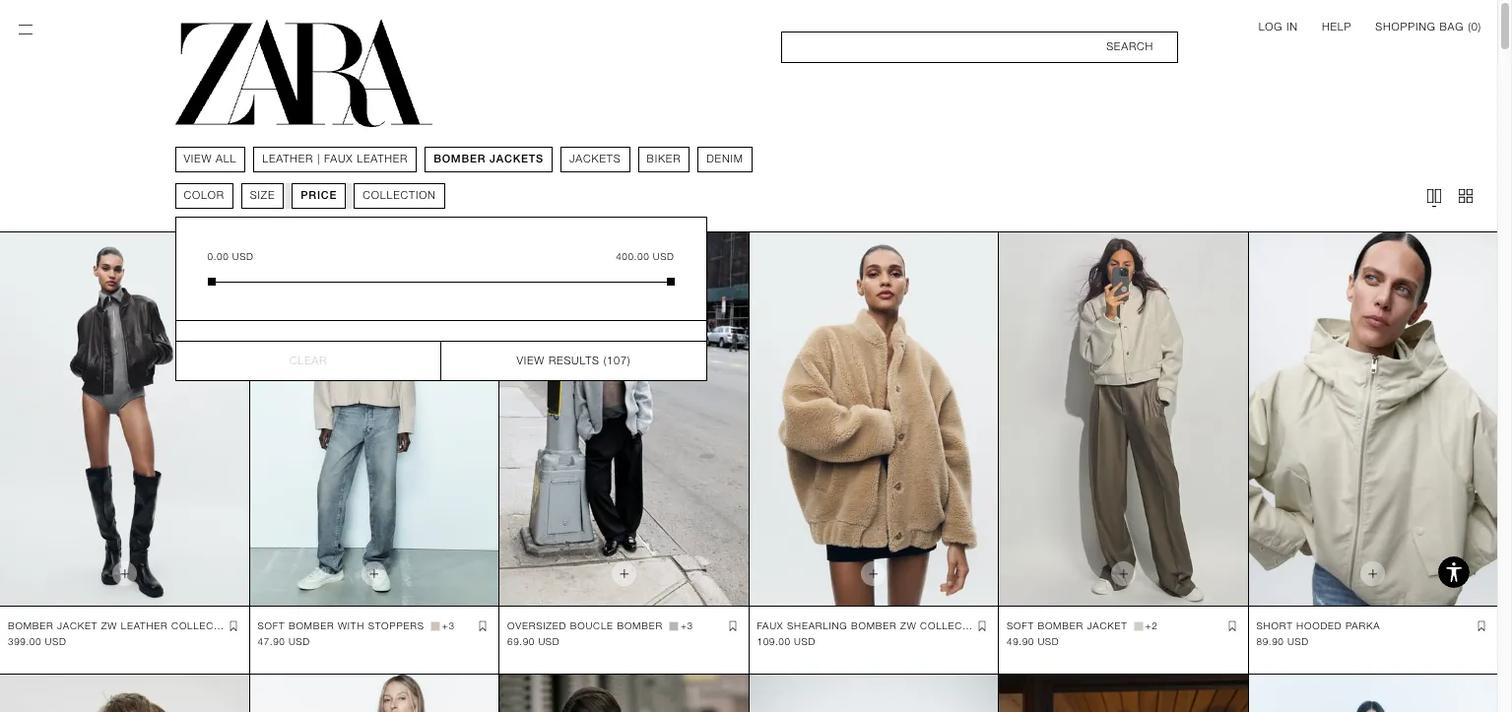 Task type: locate. For each thing, give the bounding box(es) containing it.
0 horizontal spatial add item to wishlist image
[[725, 619, 741, 634]]

size button
[[241, 183, 284, 209]]

zara logo united states. go to homepage image
[[175, 20, 433, 127]]

0 horizontal spatial image 0 of soft bomber jacket from zara image
[[750, 675, 998, 713]]

add item to wishlist image for 89.90 usd
[[1474, 619, 1490, 634]]

3 add item to wishlist image from the left
[[1225, 619, 1240, 634]]

hooded
[[1297, 621, 1343, 632]]

all
[[216, 153, 237, 166]]

usd down shearling
[[794, 636, 816, 647]]

usd down short hooded parka link
[[1288, 636, 1310, 647]]

0 horizontal spatial jacket
[[57, 621, 98, 632]]

3 add item to wishlist image from the left
[[1474, 619, 1490, 634]]

short
[[1257, 621, 1294, 632]]

leather
[[121, 621, 168, 632]]

in
[[1287, 21, 1299, 34]]

1 + 3 from the left
[[442, 621, 455, 632]]

4 bomber from the left
[[852, 621, 897, 632]]

soft
[[258, 621, 285, 632], [1007, 621, 1035, 632]]

soft bomber jacket link
[[1007, 619, 1128, 634]]

2 add item to wishlist image from the left
[[475, 619, 491, 634]]

bomber
[[434, 153, 486, 166]]

+ for oversized boucle bomber
[[681, 621, 687, 632]]

biker
[[647, 153, 681, 166]]

image 0 of textured cropped bomber jacket from zara image
[[250, 675, 499, 713]]

3 + from the left
[[1146, 621, 1152, 632]]

usd right 0.00
[[232, 251, 254, 262]]

0 horizontal spatial soft
[[258, 621, 285, 632]]

denim
[[707, 153, 744, 166]]

49.90 usd
[[1007, 636, 1060, 647]]

1 horizontal spatial add item to wishlist image
[[975, 619, 990, 634]]

1 horizontal spatial + 3
[[681, 621, 694, 632]]

2 horizontal spatial collection
[[921, 621, 988, 632]]

+ left faux
[[681, 621, 687, 632]]

0 vertical spatial view
[[184, 153, 212, 166]]

399.00 usd
[[8, 636, 66, 647]]

zoom change image
[[1425, 186, 1445, 206]]

jacket up 399.00 usd
[[57, 621, 98, 632]]

zw
[[101, 621, 117, 632], [901, 621, 917, 632]]

bomber jacket zw leather collection link
[[8, 619, 239, 634]]

image 0 of soft bomber jacket from zara image
[[999, 233, 1248, 606], [750, 675, 998, 713]]

3 left faux
[[687, 621, 694, 632]]

2 3 from the left
[[687, 621, 694, 632]]

image 0 of maxi pocket bomber from zara image
[[0, 675, 249, 713]]

image 0 of oversized boucle bomber from zara image
[[500, 233, 749, 606]]

add item to wishlist image right leather
[[225, 619, 241, 634]]

leather | faux leather
[[262, 153, 408, 166]]

bomber right boucle
[[617, 621, 663, 632]]

2 add item to wishlist image from the left
[[975, 619, 990, 634]]

+ for soft bomber with stoppers
[[442, 621, 449, 632]]

3
[[449, 621, 455, 632], [687, 621, 694, 632]]

1 add item to wishlist image from the left
[[225, 619, 241, 634]]

400.00
[[616, 251, 650, 262]]

3 right the stoppers
[[449, 621, 455, 632]]

2 zw from the left
[[901, 621, 917, 632]]

0 horizontal spatial view
[[184, 153, 212, 166]]

1 add item to wishlist image from the left
[[725, 619, 741, 634]]

usd right 47.90
[[289, 636, 310, 647]]

2
[[1152, 621, 1158, 632]]

jacket
[[57, 621, 98, 632], [1088, 621, 1128, 632]]

2 + 3 from the left
[[681, 621, 694, 632]]

image 0 of mixed bomber jacket zw collection from zara image
[[500, 675, 749, 713]]

2 horizontal spatial +
[[1146, 621, 1152, 632]]

soft up 47.90
[[258, 621, 285, 632]]

2 + from the left
[[681, 621, 687, 632]]

+
[[442, 621, 449, 632], [681, 621, 687, 632], [1146, 621, 1152, 632]]

69.90
[[508, 636, 535, 647]]

0 horizontal spatial 3
[[449, 621, 455, 632]]

leather up "collection" button
[[357, 153, 408, 166]]

0 horizontal spatial add item to wishlist image
[[225, 619, 241, 634]]

1 horizontal spatial zw
[[901, 621, 917, 632]]

zw left leather
[[101, 621, 117, 632]]

collection inside button
[[363, 189, 436, 202]]

bomber inside bomber jacket zw leather collection link
[[8, 621, 54, 632]]

|
[[317, 153, 321, 166]]

image 0 of faux shearling bomber zw collection from zara image
[[750, 233, 998, 606]]

0 horizontal spatial zw
[[101, 621, 117, 632]]

1 horizontal spatial leather
[[357, 153, 408, 166]]

bomber
[[8, 621, 54, 632], [289, 621, 335, 632], [617, 621, 663, 632], [852, 621, 897, 632], [1038, 621, 1084, 632]]

leather left |
[[262, 153, 314, 166]]

soft for soft bomber jacket
[[1007, 621, 1035, 632]]

+ 3 right the stoppers
[[442, 621, 455, 632]]

add item to wishlist image left oversized
[[475, 619, 491, 634]]

1 bomber from the left
[[8, 621, 54, 632]]

soft up 49.90 at right bottom
[[1007, 621, 1035, 632]]

add item to wishlist image left short at the bottom right
[[1225, 619, 1240, 634]]

usd down soft bomber jacket link
[[1038, 636, 1060, 647]]

add item to wishlist image
[[725, 619, 741, 634], [975, 619, 990, 634], [1225, 619, 1240, 634]]

usd right 400.00
[[653, 251, 675, 262]]

add item to wishlist image left faux
[[725, 619, 741, 634]]

+ right the stoppers
[[442, 621, 449, 632]]

+ 3
[[442, 621, 455, 632], [681, 621, 694, 632]]

color
[[184, 189, 225, 202]]

view left results
[[517, 354, 545, 367]]

view
[[184, 153, 212, 166], [517, 354, 545, 367]]

2 horizontal spatial add item to wishlist image
[[1474, 619, 1490, 634]]

bomber jackets
[[434, 153, 544, 166]]

collection
[[363, 189, 436, 202], [172, 621, 239, 632], [921, 621, 988, 632]]

1 horizontal spatial add item to wishlist image
[[475, 619, 491, 634]]

view for view results (107)
[[517, 354, 545, 367]]

bomber up 47.90 usd
[[289, 621, 335, 632]]

3 for soft bomber with stoppers
[[449, 621, 455, 632]]

47.90
[[258, 636, 285, 647]]

1 horizontal spatial 3
[[687, 621, 694, 632]]

)
[[1479, 21, 1482, 34]]

5 bomber from the left
[[1038, 621, 1084, 632]]

add item to wishlist image down accessibility icon
[[1474, 619, 1490, 634]]

+ up 'image 0 of crop soft bomber jacket from zara'
[[1146, 621, 1152, 632]]

3 bomber from the left
[[617, 621, 663, 632]]

leather
[[262, 153, 314, 166], [357, 153, 408, 166]]

view left all
[[184, 153, 212, 166]]

add item to wishlist image
[[225, 619, 241, 634], [475, 619, 491, 634], [1474, 619, 1490, 634]]

1 zw from the left
[[101, 621, 117, 632]]

1 horizontal spatial jacket
[[1088, 621, 1128, 632]]

denim link
[[707, 152, 744, 168]]

0
[[1472, 21, 1479, 34]]

0 horizontal spatial collection
[[172, 621, 239, 632]]

+ 3 left faux
[[681, 621, 694, 632]]

usd right '399.00'
[[45, 636, 66, 647]]

400.00  usd
[[616, 251, 675, 262]]

1 jacket from the left
[[57, 621, 98, 632]]

2 soft from the left
[[1007, 621, 1035, 632]]

image 0 of soft bomber with stoppers from zara image
[[250, 233, 499, 606]]

bomber up 49.90 usd
[[1038, 621, 1084, 632]]

bomber right shearling
[[852, 621, 897, 632]]

bomber up '399.00'
[[8, 621, 54, 632]]

usd for 109.00 usd
[[794, 636, 816, 647]]

1 vertical spatial view
[[517, 354, 545, 367]]

0 horizontal spatial +
[[442, 621, 449, 632]]

1 3 from the left
[[449, 621, 455, 632]]

oversized boucle bomber link
[[508, 619, 663, 634]]

1 soft from the left
[[258, 621, 285, 632]]

0 vertical spatial image 0 of soft bomber jacket from zara image
[[999, 233, 1248, 606]]

image 0 of crop soft bomber jacket from zara image
[[999, 675, 1248, 713]]

usd for 399.00 usd
[[45, 636, 66, 647]]

0 horizontal spatial + 3
[[442, 621, 455, 632]]

109.00 usd
[[757, 636, 816, 647]]

view all link
[[184, 152, 237, 168]]

1 horizontal spatial soft
[[1007, 621, 1035, 632]]

add item to wishlist image left soft bomber jacket link
[[975, 619, 990, 634]]

+ 2
[[1146, 621, 1158, 632]]

1 horizontal spatial collection
[[363, 189, 436, 202]]

usd
[[232, 251, 254, 262], [653, 251, 675, 262], [45, 636, 66, 647], [289, 636, 310, 647], [539, 636, 560, 647], [794, 636, 816, 647], [1038, 636, 1060, 647], [1288, 636, 1310, 647]]

0 horizontal spatial leather
[[262, 153, 314, 166]]

1 + from the left
[[442, 621, 449, 632]]

2 bomber from the left
[[289, 621, 335, 632]]

Product search search field
[[782, 32, 1179, 63]]

1 horizontal spatial view
[[517, 354, 545, 367]]

bomber inside soft bomber jacket link
[[1038, 621, 1084, 632]]

zw right shearling
[[901, 621, 917, 632]]

usd down oversized
[[539, 636, 560, 647]]

1 horizontal spatial +
[[681, 621, 687, 632]]

2 horizontal spatial add item to wishlist image
[[1225, 619, 1240, 634]]

help link
[[1323, 20, 1352, 35]]

jacket left + 2
[[1088, 621, 1128, 632]]

log
[[1259, 21, 1283, 34]]



Task type: describe. For each thing, give the bounding box(es) containing it.
zoom change image
[[1457, 186, 1476, 206]]

collection for bomber jacket zw leather collection
[[172, 621, 239, 632]]

89.90 usd
[[1257, 636, 1310, 647]]

jackets
[[490, 153, 544, 166]]

faux
[[324, 153, 353, 166]]

oversized
[[508, 621, 567, 632]]

1 horizontal spatial image 0 of soft bomber jacket from zara image
[[999, 233, 1248, 606]]

image 0 of faux leather bomber from zara image
[[1249, 675, 1498, 713]]

1 vertical spatial image 0 of soft bomber jacket from zara image
[[750, 675, 998, 713]]

0.00  usd
[[207, 251, 254, 262]]

stoppers
[[368, 621, 425, 632]]

oversized boucle bomber
[[508, 621, 663, 632]]

3 for oversized boucle bomber
[[687, 621, 694, 632]]

usd for 0.00  usd
[[232, 251, 254, 262]]

faux shearling bomber zw collection link
[[757, 619, 988, 634]]

2 leather from the left
[[357, 153, 408, 166]]

bomber inside oversized boucle bomber link
[[617, 621, 663, 632]]

(
[[1469, 21, 1472, 34]]

add item to wishlist image for 47.90 usd
[[475, 619, 491, 634]]

+ for soft bomber jacket
[[1146, 621, 1152, 632]]

short hooded parka link
[[1257, 619, 1381, 634]]

(107)
[[604, 354, 631, 367]]

short hooded parka
[[1257, 621, 1381, 632]]

leather | faux leather link
[[262, 152, 408, 168]]

89.90
[[1257, 636, 1285, 647]]

parka
[[1346, 621, 1381, 632]]

faux shearling bomber zw collection
[[757, 621, 988, 632]]

soft bomber with stoppers link
[[258, 619, 425, 634]]

with
[[338, 621, 365, 632]]

accessibility image
[[1435, 553, 1474, 592]]

usd for 47.90 usd
[[289, 636, 310, 647]]

0 status
[[1472, 21, 1479, 34]]

view all
[[184, 153, 237, 166]]

clear
[[289, 354, 327, 367]]

shopping bag ( 0 )
[[1376, 21, 1482, 34]]

usd for 400.00  usd
[[653, 251, 675, 262]]

jackets
[[570, 153, 621, 166]]

price button
[[292, 183, 346, 209]]

collection for faux shearling bomber zw collection
[[921, 621, 988, 632]]

47.90 usd
[[258, 636, 310, 647]]

image 0 of short hooded parka from zara image
[[1249, 233, 1498, 606]]

results
[[549, 354, 600, 367]]

0.00
[[207, 251, 229, 262]]

help
[[1323, 21, 1352, 34]]

size
[[250, 189, 275, 202]]

usd for 49.90 usd
[[1038, 636, 1060, 647]]

49.90
[[1007, 636, 1035, 647]]

2 jacket from the left
[[1088, 621, 1128, 632]]

soft bomber jacket
[[1007, 621, 1128, 632]]

add item to wishlist image for oversized boucle bomber
[[725, 619, 741, 634]]

add item to wishlist image for 399.00 usd
[[225, 619, 241, 634]]

price
[[301, 189, 337, 202]]

search link
[[782, 32, 1179, 63]]

usd for 89.90 usd
[[1288, 636, 1310, 647]]

collection button
[[354, 183, 445, 209]]

399.00
[[8, 636, 42, 647]]

usd for 69.90 usd
[[539, 636, 560, 647]]

soft for soft bomber with stoppers
[[258, 621, 285, 632]]

+ 3 for oversized boucle bomber
[[681, 621, 694, 632]]

bomber inside soft bomber with stoppers link
[[289, 621, 335, 632]]

biker link
[[647, 152, 681, 168]]

bag
[[1440, 21, 1465, 34]]

soft bomber with stoppers
[[258, 621, 425, 632]]

shopping
[[1376, 21, 1437, 34]]

1 leather from the left
[[262, 153, 314, 166]]

109.00
[[757, 636, 791, 647]]

faux
[[757, 621, 784, 632]]

view results (107)
[[517, 354, 631, 367]]

+ 3 for soft bomber with stoppers
[[442, 621, 455, 632]]

69.90 usd
[[508, 636, 560, 647]]

bomber jackets link
[[434, 152, 544, 168]]

shearling
[[787, 621, 848, 632]]

bomber inside faux shearling bomber zw collection link
[[852, 621, 897, 632]]

open menu image
[[16, 20, 35, 39]]

log in link
[[1259, 20, 1299, 35]]

color button
[[175, 183, 233, 209]]

bomber jacket zw leather collection
[[8, 621, 239, 632]]

boucle
[[570, 621, 614, 632]]

view for view all
[[184, 153, 212, 166]]

clear button
[[176, 341, 441, 380]]

add item to wishlist image for soft bomber jacket
[[1225, 619, 1240, 634]]

log in
[[1259, 21, 1299, 34]]

search
[[1107, 40, 1154, 53]]

image 0 of bomber jacket zw leather collection from zara image
[[0, 233, 249, 606]]

jackets link
[[570, 152, 621, 168]]



Task type: vqa. For each thing, say whether or not it's contained in the screenshot.
Soft Bomber With Stoppers link
yes



